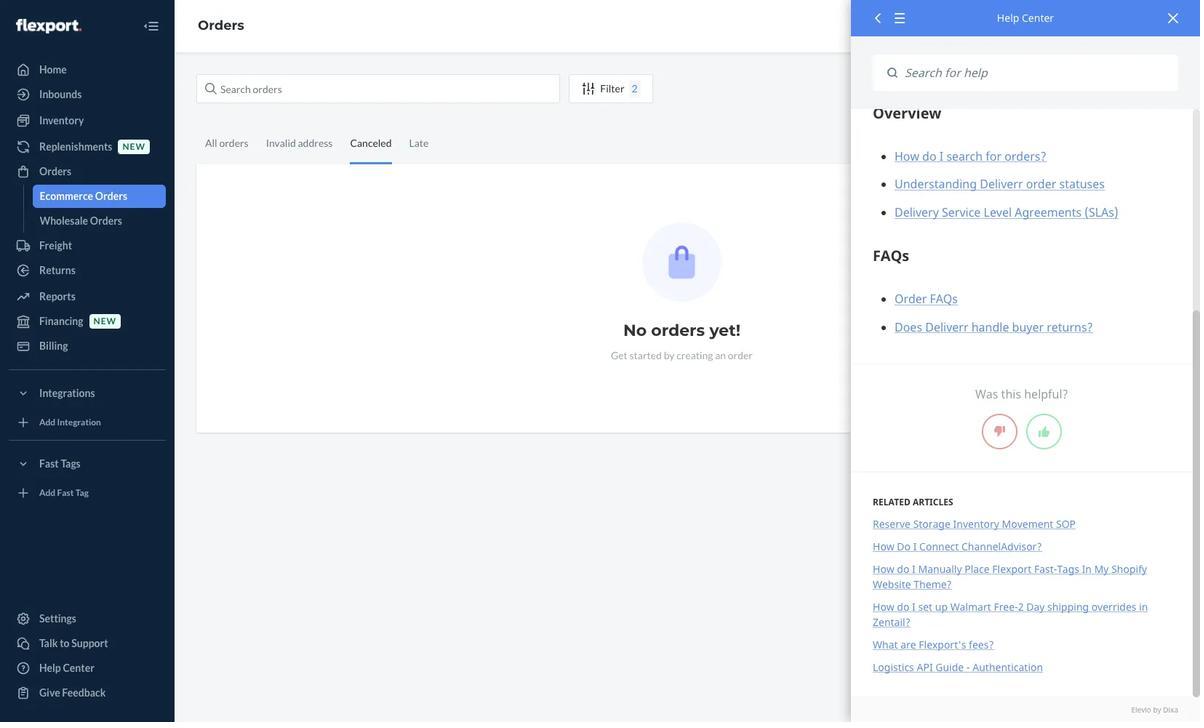 Task type: vqa. For each thing, say whether or not it's contained in the screenshot.
International Origin
no



Task type: describe. For each thing, give the bounding box(es) containing it.
do
[[897, 540, 911, 553]]

reserve
[[873, 517, 911, 531]]

talk
[[39, 637, 58, 650]]

-
[[967, 660, 970, 674]]

Search search field
[[898, 55, 1178, 91]]

movement
[[1002, 517, 1054, 531]]

new for financing
[[94, 316, 116, 327]]

tags inside 'dropdown button'
[[61, 458, 81, 470]]

integrations
[[39, 387, 95, 399]]

orders up search icon
[[198, 18, 244, 34]]

elevio by dixa
[[1131, 705, 1178, 715]]

fast tags
[[39, 458, 81, 470]]

wholesale
[[40, 215, 88, 227]]

how do i manually place flexport fast-tags in my shopify website theme?
[[873, 562, 1147, 591]]

add fast tag link
[[9, 482, 166, 505]]

financing
[[39, 315, 83, 327]]

do for zentail?
[[897, 600, 910, 614]]

in
[[1139, 600, 1148, 614]]

related articles
[[873, 496, 953, 508]]

do for theme?
[[897, 562, 910, 576]]

sop
[[1056, 517, 1076, 531]]

connect
[[919, 540, 959, 553]]

inbounds
[[39, 88, 82, 100]]

give feedback
[[39, 687, 106, 699]]

wholesale orders link
[[32, 209, 166, 233]]

no
[[623, 321, 647, 340]]

shipping
[[1047, 600, 1089, 614]]

i for manually
[[912, 562, 916, 576]]

no orders yet!
[[623, 321, 741, 340]]

get
[[611, 349, 628, 362]]

settings
[[39, 612, 76, 625]]

add fast tag
[[39, 488, 89, 499]]

2 inside how do i set up walmart free-2 day shipping overrides in zentail?
[[1018, 600, 1024, 614]]

storage
[[913, 517, 951, 531]]

inventory link
[[9, 109, 166, 132]]

dixa
[[1163, 705, 1178, 715]]

give feedback button
[[9, 682, 166, 705]]

order
[[728, 349, 753, 362]]

yet!
[[710, 321, 741, 340]]

1 horizontal spatial center
[[1022, 11, 1054, 25]]

late
[[409, 137, 429, 149]]

order
[[1127, 82, 1155, 95]]

fast tags button
[[9, 452, 166, 476]]

talk to support
[[39, 637, 108, 650]]

settings link
[[9, 607, 166, 631]]

inbounds link
[[9, 83, 166, 106]]

logistics api guide - authentication
[[873, 660, 1043, 674]]

new for replenishments
[[123, 141, 145, 152]]

orders up ecommerce
[[39, 165, 71, 177]]

fast-
[[1034, 562, 1057, 576]]

authentication
[[973, 660, 1043, 674]]

in
[[1082, 562, 1092, 576]]

0 horizontal spatial center
[[63, 662, 95, 674]]

all
[[205, 137, 217, 149]]

how for how do i set up walmart free-2 day shipping overrides in zentail?
[[873, 600, 894, 614]]

theme?
[[914, 577, 952, 591]]

orders for wholesale orders
[[90, 215, 122, 227]]

orders for ecommerce orders
[[95, 190, 127, 202]]

day
[[1026, 600, 1045, 614]]

all orders
[[205, 137, 249, 149]]

flexport
[[992, 562, 1032, 576]]

overrides
[[1092, 600, 1137, 614]]

fast inside 'dropdown button'
[[39, 458, 59, 470]]

channeladvisor?
[[962, 540, 1042, 553]]

tag
[[75, 488, 89, 499]]

support
[[71, 637, 108, 650]]

flexport logo image
[[16, 19, 81, 33]]

add for add integration
[[39, 417, 55, 428]]

import orders button
[[983, 74, 1073, 103]]

freight
[[39, 239, 72, 252]]

reserve storage inventory movement sop
[[873, 517, 1076, 531]]

elevio
[[1131, 705, 1151, 715]]

create order link
[[1082, 74, 1167, 103]]

1 vertical spatial fast
[[57, 488, 74, 499]]

get started by creating an order
[[611, 349, 753, 362]]

an
[[715, 349, 726, 362]]

close navigation image
[[143, 17, 160, 35]]

how do i connect channeladvisor?
[[873, 540, 1042, 553]]

inventory inside the inventory link
[[39, 114, 84, 127]]

to
[[60, 637, 69, 650]]

add integration
[[39, 417, 101, 428]]

invalid
[[266, 137, 296, 149]]

creating
[[677, 349, 713, 362]]

0 vertical spatial 2
[[632, 82, 638, 95]]



Task type: locate. For each thing, give the bounding box(es) containing it.
fast
[[39, 458, 59, 470], [57, 488, 74, 499]]

0 horizontal spatial help
[[39, 662, 61, 674]]

help up give
[[39, 662, 61, 674]]

was this helpful?
[[975, 386, 1068, 402]]

how for how do i connect channeladvisor?
[[873, 540, 894, 553]]

center
[[1022, 11, 1054, 25], [63, 662, 95, 674]]

what
[[873, 638, 898, 652]]

feedback
[[62, 687, 106, 699]]

0 horizontal spatial help center
[[39, 662, 95, 674]]

i inside how do i manually place flexport fast-tags in my shopify website theme?
[[912, 562, 916, 576]]

how left do
[[873, 540, 894, 553]]

import orders
[[995, 82, 1061, 95]]

place
[[965, 562, 990, 576]]

orders
[[219, 137, 249, 149], [651, 321, 705, 340]]

help up 'search' search box
[[997, 11, 1019, 25]]

1 vertical spatial new
[[94, 316, 116, 327]]

1 vertical spatial i
[[912, 562, 916, 576]]

1 do from the top
[[897, 562, 910, 576]]

by left dixa
[[1153, 705, 1161, 715]]

inventory down inbounds
[[39, 114, 84, 127]]

add left integration
[[39, 417, 55, 428]]

0 vertical spatial center
[[1022, 11, 1054, 25]]

guide
[[936, 660, 964, 674]]

canceled
[[350, 137, 392, 149]]

help center
[[997, 11, 1054, 25], [39, 662, 95, 674]]

filter 2
[[600, 82, 638, 95]]

0 horizontal spatial inventory
[[39, 114, 84, 127]]

do
[[897, 562, 910, 576], [897, 600, 910, 614]]

do inside how do i manually place flexport fast-tags in my shopify website theme?
[[897, 562, 910, 576]]

billing link
[[9, 335, 166, 358]]

new down the inventory link
[[123, 141, 145, 152]]

website
[[873, 577, 911, 591]]

orders right import
[[1029, 82, 1061, 95]]

up
[[935, 600, 948, 614]]

1 horizontal spatial inventory
[[953, 517, 999, 531]]

do up website
[[897, 562, 910, 576]]

add integration link
[[9, 411, 166, 434]]

do up zentail?
[[897, 600, 910, 614]]

help inside help center link
[[39, 662, 61, 674]]

by inside elevio by dixa link
[[1153, 705, 1161, 715]]

talk to support button
[[9, 632, 166, 655]]

1 vertical spatial how
[[873, 562, 894, 576]]

center down talk to support
[[63, 662, 95, 674]]

0 vertical spatial inventory
[[39, 114, 84, 127]]

i right do
[[913, 540, 917, 553]]

related
[[873, 496, 911, 508]]

orders link up search icon
[[198, 18, 244, 34]]

1 vertical spatial 2
[[1018, 600, 1024, 614]]

0 vertical spatial do
[[897, 562, 910, 576]]

set
[[918, 600, 933, 614]]

freight link
[[9, 234, 166, 257]]

0 vertical spatial add
[[39, 417, 55, 428]]

0 vertical spatial how
[[873, 540, 894, 553]]

add down fast tags
[[39, 488, 55, 499]]

help center up 'search' search box
[[997, 11, 1054, 25]]

0 vertical spatial help center
[[997, 11, 1054, 25]]

1 horizontal spatial 2
[[1018, 600, 1024, 614]]

what are flexport's fees?
[[873, 638, 994, 652]]

new
[[123, 141, 145, 152], [94, 316, 116, 327]]

0 horizontal spatial orders
[[219, 137, 249, 149]]

0 vertical spatial new
[[123, 141, 145, 152]]

help center link
[[9, 657, 166, 680]]

create
[[1094, 82, 1125, 95]]

1 horizontal spatial new
[[123, 141, 145, 152]]

tags up 'add fast tag'
[[61, 458, 81, 470]]

orders inside "link"
[[95, 190, 127, 202]]

1 horizontal spatial help center
[[997, 11, 1054, 25]]

orders down 'ecommerce orders' "link"
[[90, 215, 122, 227]]

create order
[[1094, 82, 1155, 95]]

0 horizontal spatial tags
[[61, 458, 81, 470]]

this
[[1001, 386, 1021, 402]]

integration
[[57, 417, 101, 428]]

Search orders text field
[[196, 74, 560, 103]]

0 horizontal spatial 2
[[632, 82, 638, 95]]

1 horizontal spatial tags
[[1057, 562, 1079, 576]]

search image
[[205, 83, 217, 95]]

1 horizontal spatial orders
[[651, 321, 705, 340]]

1 horizontal spatial help
[[997, 11, 1019, 25]]

address
[[298, 137, 333, 149]]

1 vertical spatial center
[[63, 662, 95, 674]]

add
[[39, 417, 55, 428], [39, 488, 55, 499]]

0 vertical spatial orders
[[219, 137, 249, 149]]

was
[[975, 386, 998, 402]]

import
[[995, 82, 1027, 95]]

manually
[[918, 562, 962, 576]]

do inside how do i set up walmart free-2 day shipping overrides in zentail?
[[897, 600, 910, 614]]

how do i set up walmart free-2 day shipping overrides in zentail?
[[873, 600, 1148, 629]]

ecommerce
[[40, 190, 93, 202]]

give
[[39, 687, 60, 699]]

orders link up ecommerce orders
[[9, 160, 166, 183]]

2 do from the top
[[897, 600, 910, 614]]

invalid address
[[266, 137, 333, 149]]

1 vertical spatial tags
[[1057, 562, 1079, 576]]

1 vertical spatial by
[[1153, 705, 1161, 715]]

0 vertical spatial fast
[[39, 458, 59, 470]]

orders for no
[[651, 321, 705, 340]]

how
[[873, 540, 894, 553], [873, 562, 894, 576], [873, 600, 894, 614]]

0 vertical spatial tags
[[61, 458, 81, 470]]

returns link
[[9, 259, 166, 282]]

2 add from the top
[[39, 488, 55, 499]]

how up zentail?
[[873, 600, 894, 614]]

orders inside button
[[1029, 82, 1061, 95]]

articles
[[913, 496, 953, 508]]

fast left tag
[[57, 488, 74, 499]]

orders for all
[[219, 137, 249, 149]]

flexport's
[[919, 638, 966, 652]]

1 vertical spatial add
[[39, 488, 55, 499]]

0 horizontal spatial orders link
[[9, 160, 166, 183]]

i left the set
[[912, 600, 916, 614]]

1 vertical spatial help
[[39, 662, 61, 674]]

1 vertical spatial help center
[[39, 662, 95, 674]]

wholesale orders
[[40, 215, 122, 227]]

2
[[632, 82, 638, 95], [1018, 600, 1024, 614]]

ecommerce orders link
[[32, 185, 166, 208]]

0 horizontal spatial new
[[94, 316, 116, 327]]

1 how from the top
[[873, 540, 894, 553]]

i for connect
[[913, 540, 917, 553]]

empty list image
[[642, 223, 722, 302]]

how up website
[[873, 562, 894, 576]]

0 horizontal spatial by
[[664, 349, 675, 362]]

how inside how do i manually place flexport fast-tags in my shopify website theme?
[[873, 562, 894, 576]]

filter
[[600, 82, 625, 95]]

billing
[[39, 340, 68, 352]]

walmart
[[950, 600, 991, 614]]

replenishments
[[39, 140, 112, 153]]

1 vertical spatial orders
[[651, 321, 705, 340]]

0 vertical spatial orders link
[[198, 18, 244, 34]]

reports link
[[9, 285, 166, 308]]

home
[[39, 63, 67, 76]]

orders
[[198, 18, 244, 34], [1029, 82, 1061, 95], [39, 165, 71, 177], [95, 190, 127, 202], [90, 215, 122, 227]]

i up theme?
[[912, 562, 916, 576]]

logistics
[[873, 660, 914, 674]]

by right started
[[664, 349, 675, 362]]

help center down to
[[39, 662, 95, 674]]

2 vertical spatial how
[[873, 600, 894, 614]]

3 how from the top
[[873, 600, 894, 614]]

by
[[664, 349, 675, 362], [1153, 705, 1161, 715]]

2 vertical spatial i
[[912, 600, 916, 614]]

how for how do i manually place flexport fast-tags in my shopify website theme?
[[873, 562, 894, 576]]

new down reports link
[[94, 316, 116, 327]]

center up 'search' search box
[[1022, 11, 1054, 25]]

inventory
[[39, 114, 84, 127], [953, 517, 999, 531]]

elevio by dixa link
[[873, 705, 1178, 715]]

orders for import orders
[[1029, 82, 1061, 95]]

0 vertical spatial i
[[913, 540, 917, 553]]

ecommerce orders
[[40, 190, 127, 202]]

orders up get started by creating an order in the right of the page
[[651, 321, 705, 340]]

inventory up how do i connect channeladvisor?
[[953, 517, 999, 531]]

1 add from the top
[[39, 417, 55, 428]]

orders link
[[198, 18, 244, 34], [9, 160, 166, 183]]

1 horizontal spatial orders link
[[198, 18, 244, 34]]

orders right all
[[219, 137, 249, 149]]

2 left day
[[1018, 600, 1024, 614]]

1 vertical spatial do
[[897, 600, 910, 614]]

my
[[1094, 562, 1109, 576]]

reports
[[39, 290, 76, 303]]

i inside how do i set up walmart free-2 day shipping overrides in zentail?
[[912, 600, 916, 614]]

tags inside how do i manually place flexport fast-tags in my shopify website theme?
[[1057, 562, 1079, 576]]

orders up 'wholesale orders' link
[[95, 190, 127, 202]]

2 right the filter
[[632, 82, 638, 95]]

fast up 'add fast tag'
[[39, 458, 59, 470]]

1 horizontal spatial by
[[1153, 705, 1161, 715]]

0 vertical spatial help
[[997, 11, 1019, 25]]

i for set
[[912, 600, 916, 614]]

shopify
[[1112, 562, 1147, 576]]

0 vertical spatial by
[[664, 349, 675, 362]]

tags left the in
[[1057, 562, 1079, 576]]

returns
[[39, 264, 76, 276]]

add for add fast tag
[[39, 488, 55, 499]]

2 how from the top
[[873, 562, 894, 576]]

free-
[[994, 600, 1018, 614]]

1 vertical spatial inventory
[[953, 517, 999, 531]]

integrations button
[[9, 382, 166, 405]]

1 vertical spatial orders link
[[9, 160, 166, 183]]

api
[[917, 660, 933, 674]]

how inside how do i set up walmart free-2 day shipping overrides in zentail?
[[873, 600, 894, 614]]



